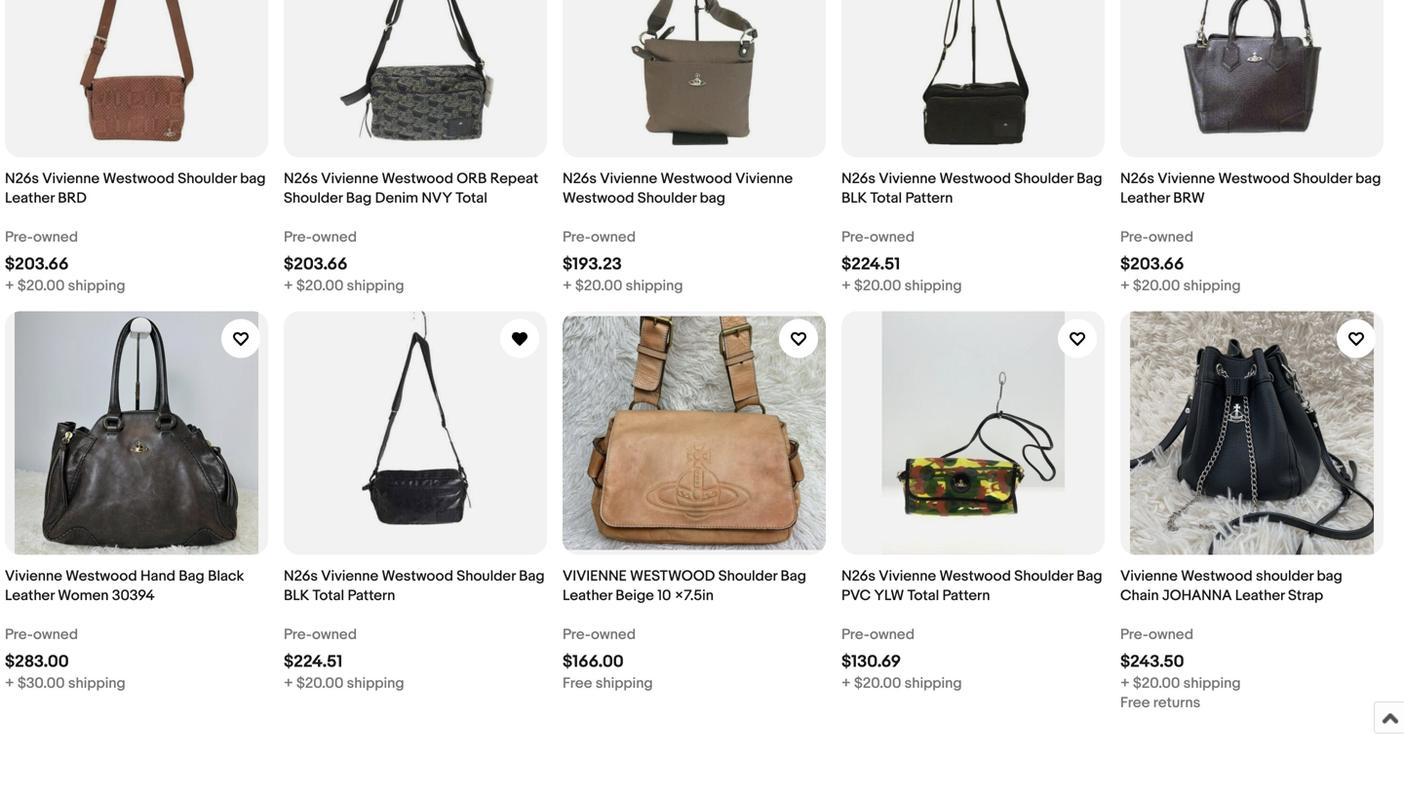 Task type: describe. For each thing, give the bounding box(es) containing it.
bag inside n26s vivienne westwood shoulder bag leather brw
[[1355, 170, 1381, 188]]

n26s for $193.23 text box
[[563, 170, 597, 188]]

Free returns text field
[[1120, 694, 1200, 713]]

total inside n26s vivienne westwood shoulder bag pvc ylw total pattern
[[907, 587, 939, 605]]

+ $20.00 shipping text field for leather
[[1120, 674, 1241, 694]]

pre- inside pre-owned $243.50 + $20.00 shipping free returns
[[1120, 626, 1149, 644]]

+ for + $20.00 shipping text field for total
[[284, 675, 293, 693]]

n26s vivienne westwood shoulder bag leather brw
[[1120, 170, 1381, 207]]

owned for bag + $20.00 shipping text field
[[312, 229, 357, 246]]

$203.66 for brw
[[1120, 254, 1184, 275]]

strap
[[1288, 587, 1323, 605]]

vivienne for + $20.00 shipping text field for total
[[321, 568, 378, 586]]

westwood for pre-owned text box related to $130.69
[[939, 568, 1011, 586]]

n26s vivienne westwood shoulder bag blk total pattern for + $20.00 shipping text field for total
[[284, 568, 545, 605]]

blk for $224.51 text box
[[284, 587, 309, 605]]

shoulder
[[1256, 568, 1313, 586]]

chain
[[1120, 587, 1159, 605]]

nvy
[[422, 190, 452, 207]]

n26s vivienne westwood shoulder bag pvc ylw total pattern
[[841, 568, 1102, 605]]

owned for the + $30.00 shipping text box
[[33, 626, 78, 644]]

brd
[[58, 190, 87, 207]]

shoulder inside n26s vivienne westwood vivienne westwood shoulder bag
[[637, 190, 696, 207]]

westwood for pre-owned text field related to total
[[939, 170, 1011, 188]]

shipping for brw's + $20.00 shipping text field
[[1183, 277, 1241, 295]]

$203.66 text field for shoulder
[[284, 254, 348, 275]]

10
[[657, 587, 671, 605]]

shoulder inside n26s vivienne westwood orb repeat shoulder bag denim nvy total
[[284, 190, 343, 207]]

pre-owned text field for $130.69
[[841, 625, 915, 645]]

pre-owned text field for $166.00
[[563, 625, 636, 645]]

$193.23 text field
[[563, 254, 622, 275]]

list containing $203.66
[[5, 0, 1399, 744]]

×7.5in
[[674, 587, 714, 605]]

n26s vivienne westwood shoulder bag leather brd
[[5, 170, 266, 207]]

+ for brw's + $20.00 shipping text field
[[1120, 277, 1130, 295]]

vivienne for ylw's + $20.00 shipping text field
[[879, 568, 936, 586]]

free inside pre-owned $243.50 + $20.00 shipping free returns
[[1120, 695, 1150, 712]]

shoulder inside n26s vivienne westwood shoulder bag pvc ylw total pattern
[[1014, 568, 1073, 586]]

total inside n26s vivienne westwood orb repeat shoulder bag denim nvy total
[[456, 190, 487, 207]]

+ inside pre-owned $243.50 + $20.00 shipping free returns
[[1120, 675, 1130, 693]]

$203.66 text field
[[1120, 254, 1184, 275]]

shipping inside pre-owned $243.50 + $20.00 shipping free returns
[[1183, 675, 1241, 693]]

owned for 'free shipping' text field
[[591, 626, 636, 644]]

shoulder inside n26s vivienne westwood shoulder bag leather brw
[[1293, 170, 1352, 188]]

$203.66 for brd
[[5, 254, 69, 275]]

pattern for $224.51 text field on the top
[[905, 190, 953, 207]]

ylw
[[874, 587, 904, 605]]

westwood inside vivienne westwood hand bag black leather women 30394
[[66, 568, 137, 586]]

westwood
[[630, 568, 715, 586]]

pre- for the + $30.00 shipping text box
[[5, 626, 33, 644]]

+ for ylw's + $20.00 shipping text field
[[841, 675, 851, 693]]

n26s for $203.66 text field corresponding to leather
[[5, 170, 39, 188]]

pre- for + $20.00 shipping text box
[[841, 229, 870, 246]]

+ $20.00 shipping text field for ylw
[[841, 674, 962, 694]]

$283.00
[[5, 652, 69, 673]]

leather for n26s vivienne westwood shoulder bag leather brd
[[5, 190, 54, 207]]

leather for vivienne westwood hand bag black leather women 30394
[[5, 587, 54, 605]]

pattern for $224.51 text box
[[348, 587, 395, 605]]

+ for bag's + $20.00 shipping text field
[[563, 277, 572, 295]]

pre- for bag + $20.00 shipping text field
[[284, 229, 312, 246]]

pre-owned text field for $283.00
[[5, 625, 78, 645]]

$224.51 for $224.51 text box
[[284, 652, 342, 673]]

$203.66 text field for leather
[[5, 254, 69, 275]]

owned for bag's + $20.00 shipping text field
[[591, 229, 636, 246]]

bag inside vivienne westwood hand bag black leather women 30394
[[179, 568, 204, 586]]

+ $20.00 shipping text field for brw
[[1120, 276, 1241, 296]]

repeat
[[490, 170, 538, 188]]

pre- for + $20.00 shipping text field for total
[[284, 626, 312, 644]]

shipping for the + $30.00 shipping text box
[[68, 675, 126, 693]]

pre-owned text field for brd
[[5, 228, 78, 247]]

vivienne for brw's + $20.00 shipping text field
[[1158, 170, 1215, 188]]

+ $20.00 shipping text field
[[841, 276, 962, 296]]

$224.51 text field
[[841, 254, 900, 275]]

vivienne for bag's + $20.00 shipping text field
[[600, 170, 657, 188]]

$20.00 for ylw's + $20.00 shipping text field
[[854, 675, 901, 693]]

pre- for 'free shipping' text field
[[563, 626, 591, 644]]

$283.00 text field
[[5, 652, 69, 673]]

leather inside the vivienne westwood shoulder bag chain johanna leather strap
[[1235, 587, 1285, 605]]

$20.00 for bag's + $20.00 shipping text field
[[575, 277, 622, 295]]

blk for $224.51 text field on the top
[[841, 190, 867, 207]]

n26s for $203.66 text field associated with shoulder
[[284, 170, 318, 188]]

johanna
[[1162, 587, 1232, 605]]

owned for brw's + $20.00 shipping text field
[[1149, 229, 1193, 246]]

pre-owned $203.66 + $20.00 shipping for bag
[[284, 229, 404, 295]]

free inside pre-owned $166.00 free shipping
[[563, 675, 592, 693]]

orb
[[457, 170, 487, 188]]

n26s for $203.66 text box at the right top of the page
[[1120, 170, 1154, 188]]

leather for n26s vivienne westwood shoulder bag leather brw
[[1120, 190, 1170, 207]]

vivienne inside the vivienne westwood shoulder bag chain johanna leather strap
[[1120, 568, 1178, 586]]

n26s vivienne westwood orb repeat shoulder bag denim nvy total
[[284, 170, 538, 207]]

vivienne inside vivienne westwood hand bag black leather women 30394
[[5, 568, 62, 586]]

shoulder inside vivienne westwood  shoulder bag leather beige 10 ×7.5in
[[718, 568, 777, 586]]

vivienne westwood hand bag black leather women 30394
[[5, 568, 244, 605]]

hand
[[140, 568, 175, 586]]

bag inside n26s vivienne westwood vivienne westwood shoulder bag
[[700, 190, 725, 207]]

pre- for brd's + $20.00 shipping text field
[[5, 229, 33, 246]]



Task type: vqa. For each thing, say whether or not it's contained in the screenshot.


Task type: locate. For each thing, give the bounding box(es) containing it.
pre-owned $224.51 + $20.00 shipping for $224.51 text box
[[284, 626, 404, 693]]

+ for + $20.00 shipping text box
[[841, 277, 851, 295]]

list
[[5, 0, 1399, 744]]

1 horizontal spatial blk
[[841, 190, 867, 207]]

n26s vivienne westwood shoulder bag blk total pattern
[[841, 170, 1102, 207], [284, 568, 545, 605]]

bag
[[240, 170, 266, 188], [1355, 170, 1381, 188], [700, 190, 725, 207], [1317, 568, 1342, 586]]

3 $203.66 from the left
[[1120, 254, 1184, 275]]

+ $20.00 shipping text field for total
[[284, 674, 404, 694]]

owned up the $166.00 text box
[[591, 626, 636, 644]]

pre-owned $130.69 + $20.00 shipping
[[841, 626, 962, 693]]

+
[[5, 277, 14, 295], [284, 277, 293, 295], [563, 277, 572, 295], [841, 277, 851, 295], [1120, 277, 1130, 295], [5, 675, 14, 693], [284, 675, 293, 693], [841, 675, 851, 693], [1120, 675, 1130, 693]]

bag inside the vivienne westwood shoulder bag chain johanna leather strap
[[1317, 568, 1342, 586]]

shipping for bag's + $20.00 shipping text field
[[626, 277, 683, 295]]

0 horizontal spatial free
[[563, 675, 592, 693]]

total right "ylw"
[[907, 587, 939, 605]]

pre-owned text field up $203.66 text box at the right top of the page
[[1120, 228, 1193, 247]]

owned inside pre-owned $243.50 + $20.00 shipping free returns
[[1149, 626, 1193, 644]]

+ for the + $30.00 shipping text box
[[5, 675, 14, 693]]

$243.50
[[1120, 652, 1184, 673]]

pre- for bag's + $20.00 shipping text field
[[563, 229, 591, 246]]

0 horizontal spatial pre-owned $224.51 + $20.00 shipping
[[284, 626, 404, 693]]

$166.00
[[563, 652, 624, 673]]

vivienne
[[42, 170, 100, 188], [321, 170, 378, 188], [600, 170, 657, 188], [735, 170, 793, 188], [879, 170, 936, 188], [1158, 170, 1215, 188], [5, 568, 62, 586], [321, 568, 378, 586], [879, 568, 936, 586], [1120, 568, 1178, 586]]

1 pre-owned text field from the left
[[5, 228, 78, 247]]

total down the orb at the left
[[456, 190, 487, 207]]

westwood for pre-owned text box corresponding to $203.66
[[382, 170, 453, 188]]

n26s vivienne westwood vivienne westwood shoulder bag
[[563, 170, 793, 207]]

pattern
[[905, 190, 953, 207], [348, 587, 395, 605], [942, 587, 990, 605]]

bag inside n26s vivienne westwood orb repeat shoulder bag denim nvy total
[[346, 190, 372, 207]]

n26s vivienne westwood shoulder bag blk total pattern for + $20.00 shipping text box
[[841, 170, 1102, 207]]

1 horizontal spatial pre-owned text field
[[841, 228, 915, 247]]

$166.00 text field
[[563, 652, 624, 673]]

vivienne for brd's + $20.00 shipping text field
[[42, 170, 100, 188]]

bag
[[1077, 170, 1102, 188], [346, 190, 372, 207], [179, 568, 204, 586], [519, 568, 545, 586], [781, 568, 806, 586], [1077, 568, 1102, 586]]

1 vertical spatial blk
[[284, 587, 309, 605]]

$224.51
[[841, 254, 900, 275], [284, 652, 342, 673]]

leather inside n26s vivienne westwood shoulder bag leather brd
[[5, 190, 54, 207]]

+ $20.00 shipping text field
[[5, 276, 125, 296], [284, 276, 404, 296], [563, 276, 683, 296], [1120, 276, 1241, 296], [284, 674, 404, 694], [841, 674, 962, 694], [1120, 674, 1241, 694]]

shipping
[[68, 277, 125, 295], [347, 277, 404, 295], [626, 277, 683, 295], [905, 277, 962, 295], [1183, 277, 1241, 295], [68, 675, 126, 693], [347, 675, 404, 693], [596, 675, 653, 693], [905, 675, 962, 693], [1183, 675, 1241, 693]]

total
[[456, 190, 487, 207], [870, 190, 902, 207], [313, 587, 344, 605], [907, 587, 939, 605]]

owned up $193.23
[[591, 229, 636, 246]]

2 horizontal spatial $203.66
[[1120, 254, 1184, 275]]

Pre-owned text field
[[284, 228, 357, 247], [563, 228, 636, 247], [5, 625, 78, 645], [284, 625, 357, 645], [563, 625, 636, 645], [841, 625, 915, 645], [1120, 625, 1193, 645]]

pre-owned $193.23 + $20.00 shipping
[[563, 229, 683, 295]]

Pre-owned text field
[[5, 228, 78, 247], [841, 228, 915, 247], [1120, 228, 1193, 247]]

+ inside the 'pre-owned $130.69 + $20.00 shipping'
[[841, 675, 851, 693]]

westwood inside n26s vivienne westwood orb repeat shoulder bag denim nvy total
[[382, 170, 453, 188]]

pre-owned $203.66 + $20.00 shipping for brw
[[1120, 229, 1241, 295]]

shipping inside pre-owned $193.23 + $20.00 shipping
[[626, 277, 683, 295]]

1 horizontal spatial pre-owned $203.66 + $20.00 shipping
[[284, 229, 404, 295]]

westwood inside the vivienne westwood shoulder bag chain johanna leather strap
[[1181, 568, 1253, 586]]

n26s inside n26s vivienne westwood shoulder bag leather brw
[[1120, 170, 1154, 188]]

pre-owned text field for $203.66
[[284, 228, 357, 247]]

vivienne for + $20.00 shipping text box
[[879, 170, 936, 188]]

$20.00 inside the 'pre-owned $130.69 + $20.00 shipping'
[[854, 675, 901, 693]]

n26s inside n26s vivienne westwood orb repeat shoulder bag denim nvy total
[[284, 170, 318, 188]]

+ for bag + $20.00 shipping text field
[[284, 277, 293, 295]]

pre-owned text field for brw
[[1120, 228, 1193, 247]]

brw
[[1173, 190, 1205, 207]]

$193.23
[[563, 254, 622, 275]]

pre-owned $283.00 + $30.00 shipping
[[5, 626, 126, 693]]

leather
[[5, 190, 54, 207], [1120, 190, 1170, 207], [5, 587, 54, 605], [563, 587, 612, 605], [1235, 587, 1285, 605]]

vivienne inside n26s vivienne westwood shoulder bag pvc ylw total pattern
[[879, 568, 936, 586]]

1 horizontal spatial free
[[1120, 695, 1150, 712]]

+ $20.00 shipping text field for bag
[[284, 276, 404, 296]]

1 vertical spatial $224.51
[[284, 652, 342, 673]]

30394
[[112, 587, 155, 605]]

1 horizontal spatial n26s vivienne westwood shoulder bag blk total pattern
[[841, 170, 1102, 207]]

2 $203.66 from the left
[[284, 254, 348, 275]]

$203.66 for bag
[[284, 254, 348, 275]]

westwood inside n26s vivienne westwood shoulder bag leather brd
[[103, 170, 174, 188]]

bag inside n26s vivienne westwood shoulder bag pvc ylw total pattern
[[1077, 568, 1102, 586]]

vivienne inside n26s vivienne westwood orb repeat shoulder bag denim nvy total
[[321, 170, 378, 188]]

owned up $130.69
[[870, 626, 915, 644]]

1 horizontal spatial $203.66 text field
[[284, 254, 348, 275]]

2 pre-owned text field from the left
[[841, 228, 915, 247]]

pre- for brw's + $20.00 shipping text field
[[1120, 229, 1149, 246]]

1 vertical spatial n26s vivienne westwood shoulder bag blk total pattern
[[284, 568, 545, 605]]

vivienne inside n26s vivienne westwood shoulder bag leather brd
[[42, 170, 100, 188]]

$130.69 text field
[[841, 652, 901, 673]]

1 horizontal spatial $203.66
[[284, 254, 348, 275]]

0 vertical spatial $224.51
[[841, 254, 900, 275]]

owned down brd on the left of the page
[[33, 229, 78, 246]]

2 horizontal spatial pre-owned text field
[[1120, 228, 1193, 247]]

$203.66 text field
[[5, 254, 69, 275], [284, 254, 348, 275]]

0 horizontal spatial $224.51
[[284, 652, 342, 673]]

shipping inside the 'pre-owned $130.69 + $20.00 shipping'
[[905, 675, 962, 693]]

vivienne inside n26s vivienne westwood shoulder bag leather brw
[[1158, 170, 1215, 188]]

owned up $203.66 text box at the right top of the page
[[1149, 229, 1193, 246]]

shipping inside pre-owned $166.00 free shipping
[[596, 675, 653, 693]]

0 horizontal spatial n26s vivienne westwood shoulder bag blk total pattern
[[284, 568, 545, 605]]

owned up $283.00 text box
[[33, 626, 78, 644]]

n26s for $224.51 text box
[[284, 568, 318, 586]]

$20.00 for + $20.00 shipping text field for total
[[296, 675, 344, 693]]

n26s for $224.51 text field on the top
[[841, 170, 876, 188]]

leather inside vivienne westwood hand bag black leather women 30394
[[5, 587, 54, 605]]

+ inside pre-owned $283.00 + $30.00 shipping
[[5, 675, 14, 693]]

n26s inside n26s vivienne westwood vivienne westwood shoulder bag
[[563, 170, 597, 188]]

westwood for $224.51 pre-owned text box
[[382, 568, 453, 586]]

$224.51 text field
[[284, 652, 342, 673]]

pre-owned $203.66 + $20.00 shipping for brd
[[5, 229, 125, 295]]

beige
[[615, 587, 654, 605]]

pre-owned text field for $193.23
[[563, 228, 636, 247]]

leather left women
[[5, 587, 54, 605]]

0 horizontal spatial $203.66 text field
[[5, 254, 69, 275]]

$20.00
[[18, 277, 65, 295], [296, 277, 344, 295], [575, 277, 622, 295], [854, 277, 901, 295], [1133, 277, 1180, 295], [296, 675, 344, 693], [854, 675, 901, 693], [1133, 675, 1180, 693]]

owned up $224.51 text box
[[312, 626, 357, 644]]

bag inside n26s vivienne westwood shoulder bag leather brd
[[240, 170, 266, 188]]

vivienne for bag + $20.00 shipping text field
[[321, 170, 378, 188]]

$243.50 text field
[[1120, 652, 1184, 673]]

pvc
[[841, 587, 871, 605]]

2 $203.66 text field from the left
[[284, 254, 348, 275]]

pre- inside pre-owned $193.23 + $20.00 shipping
[[563, 229, 591, 246]]

1 vertical spatial pre-owned $224.51 + $20.00 shipping
[[284, 626, 404, 693]]

$20.00 inside pre-owned $243.50 + $20.00 shipping free returns
[[1133, 675, 1180, 693]]

0 horizontal spatial pre-owned text field
[[5, 228, 78, 247]]

pre-owned $243.50 + $20.00 shipping free returns
[[1120, 626, 1241, 712]]

shoulder inside n26s vivienne westwood shoulder bag leather brd
[[178, 170, 237, 188]]

shipping for brd's + $20.00 shipping text field
[[68, 277, 125, 295]]

owned for + $20.00 shipping text box
[[870, 229, 915, 246]]

pre-
[[5, 229, 33, 246], [284, 229, 312, 246], [563, 229, 591, 246], [841, 229, 870, 246], [1120, 229, 1149, 246], [5, 626, 33, 644], [284, 626, 312, 644], [563, 626, 591, 644], [841, 626, 870, 644], [1120, 626, 1149, 644]]

$20.00 for brd's + $20.00 shipping text field
[[18, 277, 65, 295]]

pre-owned text field for total
[[841, 228, 915, 247]]

owned inside pre-owned $193.23 + $20.00 shipping
[[591, 229, 636, 246]]

owned inside pre-owned $166.00 free shipping
[[591, 626, 636, 644]]

westwood for brd pre-owned text field
[[103, 170, 174, 188]]

+ $20.00 shipping text field for bag
[[563, 276, 683, 296]]

owned up $243.50
[[1149, 626, 1193, 644]]

owned inside the 'pre-owned $130.69 + $20.00 shipping'
[[870, 626, 915, 644]]

blk
[[841, 190, 867, 207], [284, 587, 309, 605]]

pre-owned $224.51 + $20.00 shipping for $224.51 text field on the top
[[841, 229, 962, 295]]

3 pre-owned $203.66 + $20.00 shipping from the left
[[1120, 229, 1241, 295]]

1 $203.66 from the left
[[5, 254, 69, 275]]

leather down shoulder
[[1235, 587, 1285, 605]]

n26s for $130.69 text box
[[841, 568, 876, 586]]

blk up $224.51 text box
[[284, 587, 309, 605]]

$224.51 for $224.51 text field on the top
[[841, 254, 900, 275]]

women
[[58, 587, 109, 605]]

black
[[208, 568, 244, 586]]

westwood for pre-owned text field for brw
[[1218, 170, 1290, 188]]

pre- inside the 'pre-owned $130.69 + $20.00 shipping'
[[841, 626, 870, 644]]

pre-owned $203.66 + $20.00 shipping
[[5, 229, 125, 295], [284, 229, 404, 295], [1120, 229, 1241, 295]]

total up $224.51 text field on the top
[[870, 190, 902, 207]]

pre- for ylw's + $20.00 shipping text field
[[841, 626, 870, 644]]

+ $20.00 shipping text field for brd
[[5, 276, 125, 296]]

1 vertical spatial free
[[1120, 695, 1150, 712]]

$20.00 for + $20.00 shipping text box
[[854, 277, 901, 295]]

owned inside pre-owned $283.00 + $30.00 shipping
[[33, 626, 78, 644]]

owned
[[33, 229, 78, 246], [312, 229, 357, 246], [591, 229, 636, 246], [870, 229, 915, 246], [1149, 229, 1193, 246], [33, 626, 78, 644], [312, 626, 357, 644], [591, 626, 636, 644], [870, 626, 915, 644], [1149, 626, 1193, 644]]

owned for + $20.00 shipping text field for total
[[312, 626, 357, 644]]

pre-owned $203.66 + $20.00 shipping down brd on the left of the page
[[5, 229, 125, 295]]

free down $166.00
[[563, 675, 592, 693]]

pre- inside pre-owned $283.00 + $30.00 shipping
[[5, 626, 33, 644]]

2 horizontal spatial pre-owned $203.66 + $20.00 shipping
[[1120, 229, 1241, 295]]

2 pre-owned $203.66 + $20.00 shipping from the left
[[284, 229, 404, 295]]

0 horizontal spatial blk
[[284, 587, 309, 605]]

$20.00 inside pre-owned $193.23 + $20.00 shipping
[[575, 277, 622, 295]]

free
[[563, 675, 592, 693], [1120, 695, 1150, 712]]

pre-owned $203.66 + $20.00 shipping down denim
[[284, 229, 404, 295]]

pre-owned $166.00 free shipping
[[563, 626, 653, 693]]

shipping inside pre-owned $283.00 + $30.00 shipping
[[68, 675, 126, 693]]

westwood for pre-owned text box associated with $193.23
[[661, 170, 732, 188]]

vivienne
[[563, 568, 627, 586]]

shipping for + $20.00 shipping text box
[[905, 277, 962, 295]]

leather inside vivienne westwood  shoulder bag leather beige 10 ×7.5in
[[563, 587, 612, 605]]

vivienne westwood shoulder bag chain johanna leather strap
[[1120, 568, 1342, 605]]

bag inside vivienne westwood  shoulder bag leather beige 10 ×7.5in
[[781, 568, 806, 586]]

+ inside pre-owned $193.23 + $20.00 shipping
[[563, 277, 572, 295]]

returns
[[1153, 695, 1200, 712]]

$30.00
[[18, 675, 65, 693]]

n26s inside n26s vivienne westwood shoulder bag leather brd
[[5, 170, 39, 188]]

leather down vivienne
[[563, 587, 612, 605]]

pre-owned text field for $224.51
[[284, 625, 357, 645]]

$130.69
[[841, 652, 901, 673]]

0 vertical spatial n26s vivienne westwood shoulder bag blk total pattern
[[841, 170, 1102, 207]]

shipping for bag + $20.00 shipping text field
[[347, 277, 404, 295]]

0 horizontal spatial pre-owned $203.66 + $20.00 shipping
[[5, 229, 125, 295]]

blk up $224.51 text field on the top
[[841, 190, 867, 207]]

shipping for + $20.00 shipping text field for total
[[347, 675, 404, 693]]

westwood
[[103, 170, 174, 188], [382, 170, 453, 188], [661, 170, 732, 188], [939, 170, 1011, 188], [1218, 170, 1290, 188], [563, 190, 634, 207], [66, 568, 137, 586], [382, 568, 453, 586], [939, 568, 1011, 586], [1181, 568, 1253, 586]]

denim
[[375, 190, 418, 207]]

leather inside n26s vivienne westwood shoulder bag leather brw
[[1120, 190, 1170, 207]]

1 $203.66 text field from the left
[[5, 254, 69, 275]]

+ $30.00 shipping text field
[[5, 674, 126, 694]]

1 horizontal spatial $224.51
[[841, 254, 900, 275]]

$20.00 for brw's + $20.00 shipping text field
[[1133, 277, 1180, 295]]

shoulder
[[178, 170, 237, 188], [1014, 170, 1073, 188], [1293, 170, 1352, 188], [284, 190, 343, 207], [637, 190, 696, 207], [457, 568, 516, 586], [718, 568, 777, 586], [1014, 568, 1073, 586]]

owned up $224.51 text field on the top
[[870, 229, 915, 246]]

pre-owned text field up $224.51 text field on the top
[[841, 228, 915, 247]]

n26s inside n26s vivienne westwood shoulder bag pvc ylw total pattern
[[841, 568, 876, 586]]

3 pre-owned text field from the left
[[1120, 228, 1193, 247]]

pre- inside pre-owned $166.00 free shipping
[[563, 626, 591, 644]]

vivienne westwood  shoulder bag leather beige 10 ×7.5in
[[563, 568, 806, 605]]

owned for ylw's + $20.00 shipping text field
[[870, 626, 915, 644]]

n26s
[[5, 170, 39, 188], [284, 170, 318, 188], [563, 170, 597, 188], [841, 170, 876, 188], [1120, 170, 1154, 188], [284, 568, 318, 586], [841, 568, 876, 586]]

$203.66
[[5, 254, 69, 275], [284, 254, 348, 275], [1120, 254, 1184, 275]]

1 pre-owned $203.66 + $20.00 shipping from the left
[[5, 229, 125, 295]]

leather left brd on the left of the page
[[5, 190, 54, 207]]

pattern inside n26s vivienne westwood shoulder bag pvc ylw total pattern
[[942, 587, 990, 605]]

+ for brd's + $20.00 shipping text field
[[5, 277, 14, 295]]

westwood inside n26s vivienne westwood shoulder bag leather brw
[[1218, 170, 1290, 188]]

0 horizontal spatial $203.66
[[5, 254, 69, 275]]

shipping for ylw's + $20.00 shipping text field
[[905, 675, 962, 693]]

$20.00 for bag + $20.00 shipping text field
[[296, 277, 344, 295]]

0 vertical spatial free
[[563, 675, 592, 693]]

leather left brw
[[1120, 190, 1170, 207]]

0 vertical spatial pre-owned $224.51 + $20.00 shipping
[[841, 229, 962, 295]]

westwood inside n26s vivienne westwood shoulder bag pvc ylw total pattern
[[939, 568, 1011, 586]]

total up $224.51 text box
[[313, 587, 344, 605]]

free left returns
[[1120, 695, 1150, 712]]

owned down n26s vivienne westwood orb repeat shoulder bag denim nvy total
[[312, 229, 357, 246]]

pre-owned $203.66 + $20.00 shipping down brw
[[1120, 229, 1241, 295]]

Free shipping text field
[[563, 674, 653, 694]]

0 vertical spatial blk
[[841, 190, 867, 207]]

pre-owned text field down brd on the left of the page
[[5, 228, 78, 247]]

1 horizontal spatial pre-owned $224.51 + $20.00 shipping
[[841, 229, 962, 295]]

owned for brd's + $20.00 shipping text field
[[33, 229, 78, 246]]

pre-owned $224.51 + $20.00 shipping
[[841, 229, 962, 295], [284, 626, 404, 693]]



